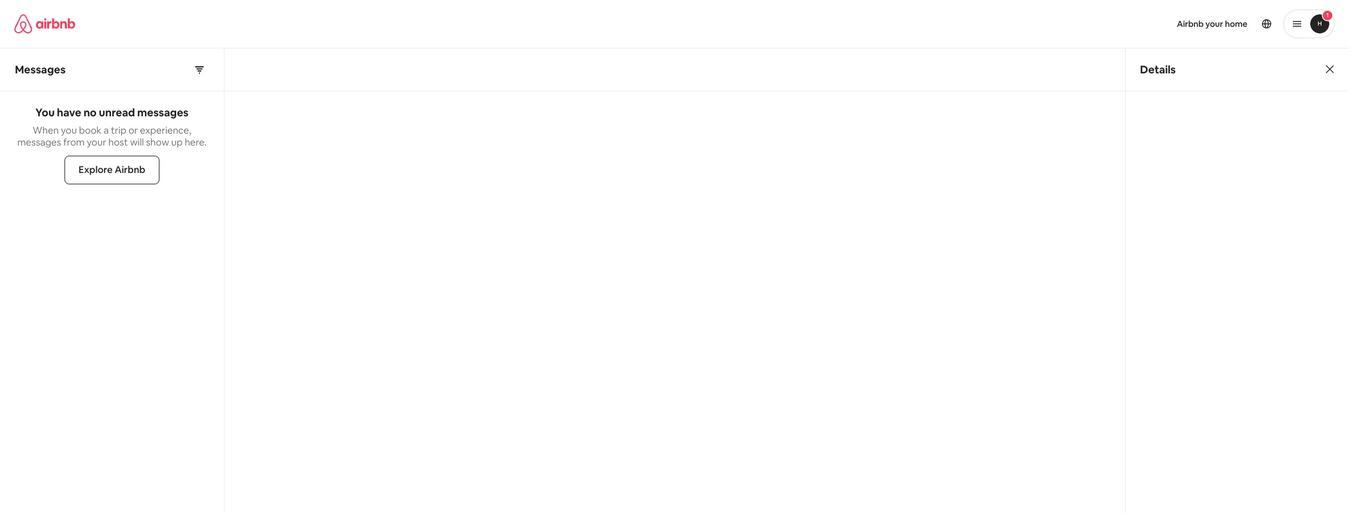Task type: vqa. For each thing, say whether or not it's contained in the screenshot.
the right your
yes



Task type: describe. For each thing, give the bounding box(es) containing it.
1
[[1327, 11, 1329, 19]]

home
[[1225, 19, 1248, 29]]

unread
[[99, 106, 135, 119]]

have
[[57, 106, 81, 119]]

host
[[108, 136, 128, 149]]

here.
[[185, 136, 207, 149]]

0 horizontal spatial messages
[[17, 136, 61, 149]]

1 button
[[1284, 10, 1335, 38]]

from
[[63, 136, 85, 149]]

a
[[104, 124, 109, 137]]

explore airbnb
[[79, 164, 145, 176]]

airbnb your home
[[1177, 19, 1248, 29]]

airbnb inside explore airbnb link
[[115, 164, 145, 176]]

messaging page main contents element
[[0, 48, 1349, 514]]

you have no unread messages when you book a trip or experience, messages from your host will show up here.
[[17, 106, 207, 149]]

1 horizontal spatial messages
[[137, 106, 189, 119]]

will
[[130, 136, 144, 149]]

up
[[171, 136, 183, 149]]

trip
[[111, 124, 126, 137]]



Task type: locate. For each thing, give the bounding box(es) containing it.
when
[[33, 124, 59, 137]]

airbnb
[[1177, 19, 1204, 29], [115, 164, 145, 176]]

0 horizontal spatial your
[[87, 136, 106, 149]]

profile element
[[689, 0, 1335, 48]]

or
[[129, 124, 138, 137]]

1 vertical spatial messages
[[17, 136, 61, 149]]

1 horizontal spatial your
[[1206, 19, 1224, 29]]

show
[[146, 136, 169, 149]]

airbnb your home link
[[1170, 11, 1255, 36]]

your
[[1206, 19, 1224, 29], [87, 136, 106, 149]]

1 vertical spatial airbnb
[[115, 164, 145, 176]]

airbnb down will
[[115, 164, 145, 176]]

0 vertical spatial airbnb
[[1177, 19, 1204, 29]]

filter conversations. current filter: all conversations image
[[195, 65, 204, 74]]

explore
[[79, 164, 113, 176]]

0 vertical spatial your
[[1206, 19, 1224, 29]]

your inside you have no unread messages when you book a trip or experience, messages from your host will show up here.
[[87, 136, 106, 149]]

messages
[[137, 106, 189, 119], [17, 136, 61, 149]]

0 vertical spatial messages
[[137, 106, 189, 119]]

messages down "you"
[[17, 136, 61, 149]]

airbnb inside airbnb your home link
[[1177, 19, 1204, 29]]

book
[[79, 124, 102, 137]]

0 horizontal spatial airbnb
[[115, 164, 145, 176]]

your left host
[[87, 136, 106, 149]]

your left home
[[1206, 19, 1224, 29]]

explore airbnb link
[[64, 156, 160, 185]]

airbnb left home
[[1177, 19, 1204, 29]]

your inside "profile" element
[[1206, 19, 1224, 29]]

no
[[84, 106, 97, 119]]

details
[[1140, 62, 1176, 76]]

1 horizontal spatial airbnb
[[1177, 19, 1204, 29]]

experience,
[[140, 124, 191, 137]]

you
[[35, 106, 55, 119]]

1 vertical spatial your
[[87, 136, 106, 149]]

you
[[61, 124, 77, 137]]

messages
[[15, 62, 66, 76]]

messages up experience,
[[137, 106, 189, 119]]



